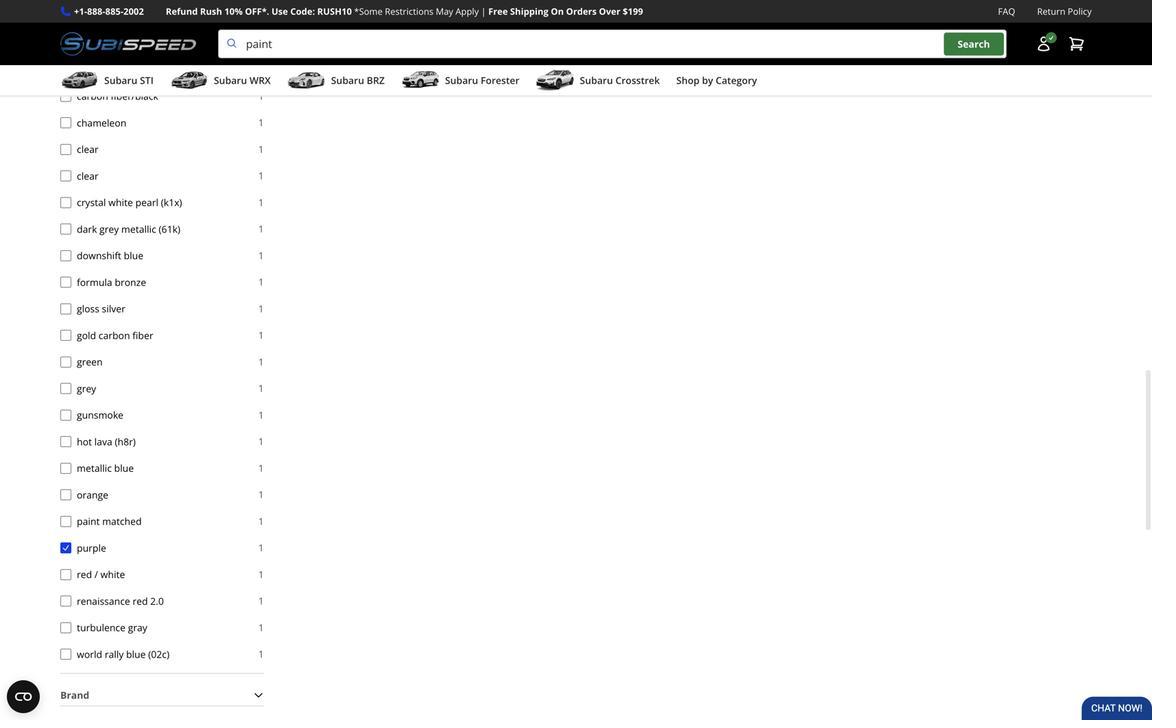 Task type: vqa. For each thing, say whether or not it's contained in the screenshot.


Task type: describe. For each thing, give the bounding box(es) containing it.
0 vertical spatial red
[[77, 568, 92, 581]]

shop by category button
[[677, 68, 757, 95]]

paint
[[77, 515, 100, 528]]

1 for metallic blue button
[[259, 462, 264, 475]]

search button
[[944, 33, 1004, 55]]

subaru sti
[[104, 74, 154, 87]]

carbon fiber/black
[[77, 90, 158, 103]]

by
[[702, 74, 713, 87]]

1 for the hot lava (h8r) button
[[259, 435, 264, 448]]

renaissance
[[77, 595, 130, 608]]

subaru forester button
[[401, 68, 520, 95]]

blue left 'w/'
[[77, 36, 96, 49]]

1 vertical spatial logo
[[139, 36, 159, 49]]

category
[[716, 74, 757, 87]]

renaissance red 2.0 button
[[60, 596, 71, 607]]

1 vertical spatial green
[[77, 355, 103, 368]]

world rally blue (02c) button
[[60, 649, 71, 660]]

10%
[[225, 5, 243, 17]]

subaru brz button
[[287, 68, 385, 95]]

/
[[95, 568, 98, 581]]

carbon fiber/black button
[[60, 91, 71, 102]]

hot
[[77, 435, 92, 448]]

white logo button
[[60, 11, 71, 22]]

2002
[[123, 5, 144, 17]]

downshift
[[77, 249, 121, 262]]

forester
[[481, 74, 520, 87]]

+1-888-885-2002
[[74, 5, 144, 17]]

formula bronze button
[[60, 277, 71, 288]]

1 vertical spatial metallic
[[77, 462, 112, 475]]

gunsmoke button
[[60, 410, 71, 421]]

gray
[[128, 621, 147, 634]]

gloss silver
[[77, 302, 125, 315]]

subaru wrx
[[214, 74, 271, 87]]

dark grey metallic (61k)
[[77, 222, 180, 235]]

1 clear button from the top
[[60, 144, 71, 155]]

1 for crystal white pearl (k1x) button
[[259, 196, 264, 209]]

1 for dark grey metallic (61k) button
[[259, 222, 264, 235]]

dark
[[77, 222, 97, 235]]

subaru for subaru brz
[[331, 74, 364, 87]]

subaru brz
[[331, 74, 385, 87]]

1 for caliper green logo button
[[259, 63, 264, 76]]

0 vertical spatial carbon
[[77, 90, 108, 103]]

refund rush 10% off*. use code: rush10 *some restrictions may apply | free shipping on orders over $199
[[166, 5, 643, 17]]

brand button
[[60, 685, 264, 706]]

lava
[[94, 435, 112, 448]]

pearl
[[136, 196, 158, 209]]

caliper
[[77, 63, 107, 76]]

renaissance red 2.0
[[77, 595, 164, 608]]

$199
[[623, 5, 643, 17]]

subaru forester
[[445, 74, 520, 87]]

restrictions
[[385, 5, 434, 17]]

1 for red / white button
[[259, 568, 264, 581]]

turbulence
[[77, 621, 126, 634]]

blue w/ white logo button
[[60, 38, 71, 49]]

open widget image
[[7, 681, 40, 714]]

1 vertical spatial carbon
[[99, 329, 130, 342]]

hot lava (h8r) button
[[60, 436, 71, 447]]

a subaru brz thumbnail image image
[[287, 70, 326, 91]]

888-
[[87, 5, 105, 17]]

bronze
[[115, 276, 146, 289]]

formula bronze
[[77, 276, 146, 289]]

subaru for subaru sti
[[104, 74, 137, 87]]

fiber/black
[[111, 90, 158, 103]]

fiber
[[133, 329, 153, 342]]

apply
[[456, 5, 479, 17]]

return policy
[[1038, 5, 1092, 17]]

chameleon
[[77, 116, 126, 129]]

rush10
[[317, 5, 352, 17]]

world
[[77, 648, 102, 661]]

1 for downshift blue button
[[259, 249, 264, 262]]

1 horizontal spatial grey
[[100, 222, 119, 235]]

search
[[958, 37, 991, 50]]

|
[[481, 5, 486, 17]]

gloss silver button
[[60, 303, 71, 314]]

1 for chameleon button
[[259, 116, 264, 129]]

downshift blue
[[77, 249, 143, 262]]

return policy link
[[1038, 4, 1092, 19]]

gold
[[77, 329, 96, 342]]

gloss
[[77, 302, 99, 315]]

paint matched button
[[60, 516, 71, 527]]

search input field
[[218, 30, 1007, 58]]

1 for world rally blue (02c) button
[[259, 648, 264, 661]]

world rally blue (02c)
[[77, 648, 170, 661]]

crosstrek
[[616, 74, 660, 87]]

grey button
[[60, 383, 71, 394]]

brand
[[60, 689, 89, 702]]

2 vertical spatial logo
[[138, 63, 157, 76]]

w/
[[99, 36, 110, 49]]

0 vertical spatial metallic
[[121, 222, 156, 235]]

a subaru forester thumbnail image image
[[401, 70, 440, 91]]

over
[[599, 5, 621, 17]]

1 for "blue w/ white logo" button
[[259, 36, 264, 49]]

crystal
[[77, 196, 106, 209]]

caliper green logo button
[[60, 64, 71, 75]]

1 for turbulence gray button
[[259, 621, 264, 634]]

1 vertical spatial grey
[[77, 382, 96, 395]]

policy
[[1068, 5, 1092, 17]]

(h8r)
[[115, 435, 136, 448]]

blue up bronze
[[124, 249, 143, 262]]

refund
[[166, 5, 198, 17]]

shipping
[[510, 5, 549, 17]]

silver
[[102, 302, 125, 315]]

a subaru sti thumbnail image image
[[60, 70, 99, 91]]

off*.
[[245, 5, 269, 17]]



Task type: locate. For each thing, give the bounding box(es) containing it.
1 1 from the top
[[259, 36, 264, 49]]

2.0
[[150, 595, 164, 608]]

1 horizontal spatial metallic
[[121, 222, 156, 235]]

1 for green button
[[259, 355, 264, 368]]

matched
[[102, 515, 142, 528]]

carbon down "silver"
[[99, 329, 130, 342]]

1 horizontal spatial green
[[109, 63, 135, 76]]

1 for gunsmoke button
[[259, 408, 264, 422]]

subaru inside 'subaru crosstrek' dropdown button
[[580, 74, 613, 87]]

free
[[489, 5, 508, 17]]

subaru crosstrek
[[580, 74, 660, 87]]

clear button up crystal white pearl (k1x) button
[[60, 170, 71, 181]]

white
[[77, 10, 101, 23], [112, 36, 137, 49], [108, 196, 133, 209], [101, 568, 125, 581]]

1 for gold carbon fiber "button"
[[259, 329, 264, 342]]

1 vertical spatial red
[[133, 595, 148, 608]]

clear for 2nd clear button from the top
[[77, 169, 99, 182]]

metallic down pearl
[[121, 222, 156, 235]]

subaru crosstrek button
[[536, 68, 660, 95]]

0 vertical spatial grey
[[100, 222, 119, 235]]

2 clear button from the top
[[60, 170, 71, 181]]

turbulence gray button
[[60, 622, 71, 633]]

1 for renaissance red 2.0 button
[[259, 595, 264, 608]]

0 horizontal spatial grey
[[77, 382, 96, 395]]

0 vertical spatial green
[[109, 63, 135, 76]]

purple button
[[60, 543, 71, 554]]

logo
[[104, 10, 123, 23], [139, 36, 159, 49], [138, 63, 157, 76]]

*some
[[354, 5, 383, 17]]

1 for the gloss silver button
[[259, 302, 264, 315]]

(k1x)
[[161, 196, 182, 209]]

14 1 from the top
[[259, 382, 264, 395]]

21 1 from the top
[[259, 568, 264, 581]]

code:
[[290, 5, 315, 17]]

4 1 from the top
[[259, 116, 264, 129]]

clear button
[[60, 144, 71, 155], [60, 170, 71, 181]]

3 subaru from the left
[[331, 74, 364, 87]]

clear down chameleon
[[77, 143, 99, 156]]

shop
[[677, 74, 700, 87]]

subaru left brz
[[331, 74, 364, 87]]

22 1 from the top
[[259, 595, 264, 608]]

12 1 from the top
[[259, 329, 264, 342]]

8 1 from the top
[[259, 222, 264, 235]]

chameleon button
[[60, 117, 71, 128]]

0 vertical spatial clear
[[77, 143, 99, 156]]

subaru up carbon fiber/black
[[104, 74, 137, 87]]

1 for paint matched button
[[259, 515, 264, 528]]

0 horizontal spatial green
[[77, 355, 103, 368]]

1 horizontal spatial red
[[133, 595, 148, 608]]

purple
[[77, 541, 106, 555]]

20 1 from the top
[[259, 541, 264, 554]]

16 1 from the top
[[259, 435, 264, 448]]

1 for carbon fiber/black button
[[259, 89, 264, 102]]

24 1 from the top
[[259, 648, 264, 661]]

13 1 from the top
[[259, 355, 264, 368]]

metallic blue button
[[60, 463, 71, 474]]

6 1 from the top
[[259, 169, 264, 182]]

orange button
[[60, 490, 71, 500]]

15 1 from the top
[[259, 408, 264, 422]]

11 1 from the top
[[259, 302, 264, 315]]

0 vertical spatial clear button
[[60, 144, 71, 155]]

1 subaru from the left
[[104, 74, 137, 87]]

4 subaru from the left
[[445, 74, 478, 87]]

return
[[1038, 5, 1066, 17]]

green button
[[60, 357, 71, 368]]

rush
[[200, 5, 222, 17]]

5 subaru from the left
[[580, 74, 613, 87]]

(02c)
[[148, 648, 170, 661]]

+1-
[[74, 5, 87, 17]]

0 horizontal spatial metallic
[[77, 462, 112, 475]]

7 1 from the top
[[259, 196, 264, 209]]

9 1 from the top
[[259, 249, 264, 262]]

+1-888-885-2002 link
[[74, 4, 144, 19]]

gold carbon fiber
[[77, 329, 153, 342]]

carbon
[[77, 90, 108, 103], [99, 329, 130, 342]]

grey right dark
[[100, 222, 119, 235]]

subaru for subaru forester
[[445, 74, 478, 87]]

faq
[[999, 5, 1016, 17]]

1 for 2nd clear button from the top
[[259, 169, 264, 182]]

clear
[[77, 143, 99, 156], [77, 169, 99, 182]]

subaru wrx button
[[170, 68, 271, 95]]

green down subispeed logo on the left of the page
[[109, 63, 135, 76]]

green
[[109, 63, 135, 76], [77, 355, 103, 368]]

subaru left forester at left
[[445, 74, 478, 87]]

1 vertical spatial clear button
[[60, 170, 71, 181]]

red left 2.0
[[133, 595, 148, 608]]

2 clear from the top
[[77, 169, 99, 182]]

subaru left wrx
[[214, 74, 247, 87]]

subaru
[[104, 74, 137, 87], [214, 74, 247, 87], [331, 74, 364, 87], [445, 74, 478, 87], [580, 74, 613, 87]]

clear for 2nd clear button from the bottom of the page
[[77, 143, 99, 156]]

on
[[551, 5, 564, 17]]

green right green button
[[77, 355, 103, 368]]

metallic blue
[[77, 462, 134, 475]]

(61k)
[[159, 222, 180, 235]]

dark grey metallic (61k) button
[[60, 224, 71, 235]]

orange
[[77, 488, 108, 501]]

button image
[[1036, 36, 1052, 52]]

1
[[259, 36, 264, 49], [259, 63, 264, 76], [259, 89, 264, 102], [259, 116, 264, 129], [259, 143, 264, 156], [259, 169, 264, 182], [259, 196, 264, 209], [259, 222, 264, 235], [259, 249, 264, 262], [259, 276, 264, 289], [259, 302, 264, 315], [259, 329, 264, 342], [259, 355, 264, 368], [259, 382, 264, 395], [259, 408, 264, 422], [259, 435, 264, 448], [259, 462, 264, 475], [259, 488, 264, 501], [259, 515, 264, 528], [259, 541, 264, 554], [259, 568, 264, 581], [259, 595, 264, 608], [259, 621, 264, 634], [259, 648, 264, 661]]

crystal white pearl (k1x) button
[[60, 197, 71, 208]]

gunsmoke
[[77, 409, 124, 422]]

use
[[272, 5, 288, 17]]

blue down (h8r)
[[114, 462, 134, 475]]

2
[[259, 10, 264, 23]]

1 for orange "button"
[[259, 488, 264, 501]]

5 1 from the top
[[259, 143, 264, 156]]

turbulence gray
[[77, 621, 147, 634]]

carbon down caliper
[[77, 90, 108, 103]]

gold carbon fiber button
[[60, 330, 71, 341]]

1 for 2nd clear button from the bottom of the page
[[259, 143, 264, 156]]

grey right the grey button at left
[[77, 382, 96, 395]]

brz
[[367, 74, 385, 87]]

faq link
[[999, 4, 1016, 19]]

10 1 from the top
[[259, 276, 264, 289]]

subaru for subaru wrx
[[214, 74, 247, 87]]

17 1 from the top
[[259, 462, 264, 475]]

subaru down search input field
[[580, 74, 613, 87]]

subaru for subaru crosstrek
[[580, 74, 613, 87]]

paint matched
[[77, 515, 142, 528]]

19 1 from the top
[[259, 515, 264, 528]]

metallic
[[121, 222, 156, 235], [77, 462, 112, 475]]

red / white button
[[60, 569, 71, 580]]

shop by category
[[677, 74, 757, 87]]

subaru inside subaru forester dropdown button
[[445, 74, 478, 87]]

downshift blue button
[[60, 250, 71, 261]]

crystal white pearl (k1x)
[[77, 196, 182, 209]]

23 1 from the top
[[259, 621, 264, 634]]

red
[[77, 568, 92, 581], [133, 595, 148, 608]]

metallic up orange
[[77, 462, 112, 475]]

0 horizontal spatial red
[[77, 568, 92, 581]]

subaru inside subaru sti dropdown button
[[104, 74, 137, 87]]

red / white
[[77, 568, 125, 581]]

blue right the rally
[[126, 648, 146, 661]]

may
[[436, 5, 453, 17]]

a subaru wrx thumbnail image image
[[170, 70, 208, 91]]

grey
[[100, 222, 119, 235], [77, 382, 96, 395]]

subaru inside subaru wrx dropdown button
[[214, 74, 247, 87]]

0 vertical spatial logo
[[104, 10, 123, 23]]

subispeed logo image
[[60, 30, 196, 58]]

3 1 from the top
[[259, 89, 264, 102]]

1 for purple button
[[259, 541, 264, 554]]

1 vertical spatial clear
[[77, 169, 99, 182]]

wrx
[[250, 74, 271, 87]]

rally
[[105, 648, 124, 661]]

18 1 from the top
[[259, 488, 264, 501]]

red left /
[[77, 568, 92, 581]]

clear button down chameleon button
[[60, 144, 71, 155]]

1 clear from the top
[[77, 143, 99, 156]]

blue
[[77, 36, 96, 49], [124, 249, 143, 262], [114, 462, 134, 475], [126, 648, 146, 661]]

white logo
[[77, 10, 123, 23]]

caliper green logo
[[77, 63, 157, 76]]

formula
[[77, 276, 112, 289]]

subaru inside subaru brz dropdown button
[[331, 74, 364, 87]]

clear up 'crystal'
[[77, 169, 99, 182]]

885-
[[105, 5, 124, 17]]

orders
[[566, 5, 597, 17]]

1 for the grey button at left
[[259, 382, 264, 395]]

2 1 from the top
[[259, 63, 264, 76]]

1 for formula bronze button
[[259, 276, 264, 289]]

blue w/ white logo
[[77, 36, 159, 49]]

subaru sti button
[[60, 68, 154, 95]]

hot lava (h8r)
[[77, 435, 136, 448]]

2 subaru from the left
[[214, 74, 247, 87]]

a subaru crosstrek thumbnail image image
[[536, 70, 575, 91]]



